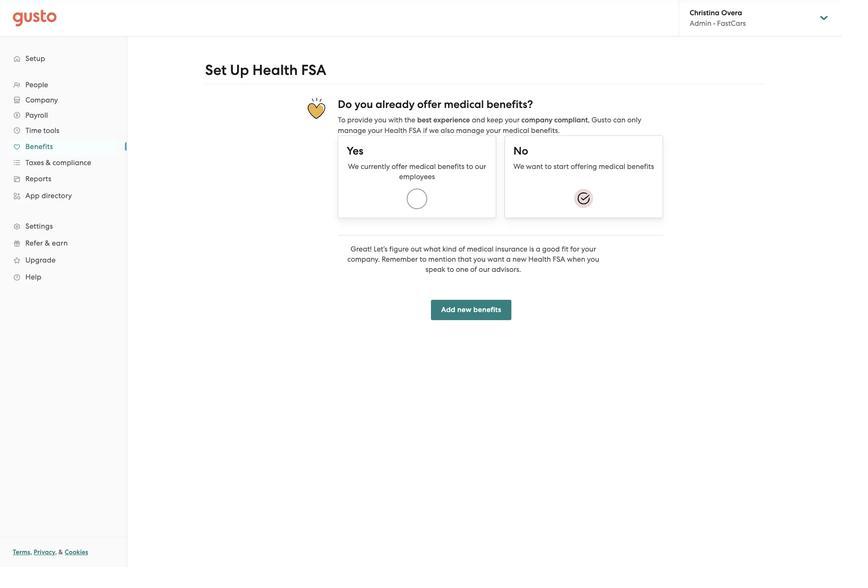 Task type: locate. For each thing, give the bounding box(es) containing it.
add new benefits link
[[431, 300, 512, 320]]

0 vertical spatial &
[[46, 158, 51, 167]]

,
[[588, 116, 590, 124], [30, 548, 32, 556], [55, 548, 57, 556]]

1 vertical spatial &
[[45, 239, 50, 247]]

0 horizontal spatial health
[[253, 61, 298, 79]]

1 vertical spatial fsa
[[409, 126, 421, 135]]

0 horizontal spatial of
[[459, 245, 465, 253]]

do
[[338, 98, 352, 111]]

health for health fsa if we also manage your medical benefits.
[[385, 126, 407, 135]]

, gusto can only manage your
[[338, 116, 642, 135]]

you up provide
[[355, 98, 373, 111]]

our inside we currently offer medical benefits to our employees
[[475, 162, 486, 171]]

we currently offer medical benefits to our employees
[[348, 162, 486, 181]]

gusto navigation element
[[0, 36, 127, 299]]

benefits.
[[531, 126, 560, 135]]

, left cookies
[[55, 548, 57, 556]]

benefits link
[[8, 139, 118, 154]]

offer
[[417, 98, 442, 111], [392, 162, 408, 171]]

1 horizontal spatial manage
[[456, 126, 484, 135]]

to down out
[[420, 255, 427, 263]]

1 horizontal spatial a
[[536, 245, 541, 253]]

taxes & compliance
[[25, 158, 91, 167]]

only
[[627, 116, 642, 124]]

2 horizontal spatial health
[[528, 255, 551, 263]]

reports link
[[8, 171, 118, 186]]

we inside we currently offer medical benefits to our employees
[[348, 162, 359, 171]]

compliant
[[554, 116, 588, 125]]

to inside great! let's figure out what kind of medical insurance is a good fit for your company. remember to mention that you want a new
[[420, 255, 427, 263]]

our down great! let's figure out what kind of medical insurance is a good fit for your company. remember to mention that you want a new
[[479, 265, 490, 273]]

fsa
[[301, 61, 326, 79], [409, 126, 421, 135], [553, 255, 565, 263]]

provide
[[347, 116, 373, 124]]

you right when
[[587, 255, 599, 263]]

0 vertical spatial our
[[475, 162, 486, 171]]

taxes
[[25, 158, 44, 167]]

0 horizontal spatial new
[[457, 305, 472, 314]]

you left 'with'
[[374, 116, 387, 124]]

new
[[513, 255, 527, 263], [457, 305, 472, 314]]

insurance
[[495, 245, 528, 253]]

& left earn
[[45, 239, 50, 247]]

our inside when you speak to one of our advisors.
[[479, 265, 490, 273]]

your inside , gusto can only manage your
[[368, 126, 383, 135]]

overa
[[721, 8, 742, 17]]

want up advisors. on the top of the page
[[488, 255, 505, 263]]

1 vertical spatial offer
[[392, 162, 408, 171]]

speak
[[426, 265, 446, 273]]

0 horizontal spatial offer
[[392, 162, 408, 171]]

0 vertical spatial of
[[459, 245, 465, 253]]

keep
[[487, 116, 503, 124]]

of right one
[[470, 265, 477, 273]]

fit
[[562, 245, 569, 253]]

your inside to provide you with the best experience and keep your company compliant
[[505, 116, 520, 124]]

0 horizontal spatial manage
[[338, 126, 366, 135]]

& right taxes
[[46, 158, 51, 167]]

& inside dropdown button
[[46, 158, 51, 167]]

benefits
[[25, 142, 53, 151]]

good
[[542, 245, 560, 253]]

fsa for health fsa
[[553, 255, 565, 263]]

1 vertical spatial health
[[385, 126, 407, 135]]

our for to
[[475, 162, 486, 171]]

we want to start offering medical benefits
[[514, 162, 654, 171]]

your down provide
[[368, 126, 383, 135]]

0 horizontal spatial benefits
[[438, 162, 465, 171]]

health
[[253, 61, 298, 79], [385, 126, 407, 135], [528, 255, 551, 263]]

settings link
[[8, 219, 118, 234]]

company
[[522, 116, 553, 125]]

list containing people
[[0, 77, 127, 285]]

1 manage from the left
[[338, 126, 366, 135]]

new right the "add"
[[457, 305, 472, 314]]

help link
[[8, 269, 118, 285]]

offer up best
[[417, 98, 442, 111]]

terms
[[13, 548, 30, 556]]

your
[[505, 116, 520, 124], [368, 126, 383, 135], [486, 126, 501, 135], [581, 245, 596, 253]]

our down health fsa if we also manage your medical benefits.
[[475, 162, 486, 171]]

to provide you with the best experience and keep your company compliant
[[338, 116, 588, 125]]

settings
[[25, 222, 53, 230]]

1 horizontal spatial of
[[470, 265, 477, 273]]

your inside great! let's figure out what kind of medical insurance is a good fit for your company. remember to mention that you want a new
[[581, 245, 596, 253]]

1 horizontal spatial fsa
[[409, 126, 421, 135]]

to left one
[[447, 265, 454, 273]]

1 vertical spatial new
[[457, 305, 472, 314]]

health fsa if we also manage your medical benefits.
[[385, 126, 560, 135]]

privacy
[[34, 548, 55, 556]]

medical up no on the top of the page
[[503, 126, 529, 135]]

1 horizontal spatial health
[[385, 126, 407, 135]]

medical
[[444, 98, 484, 111], [503, 126, 529, 135], [409, 162, 436, 171], [599, 162, 626, 171], [467, 245, 494, 253]]

, left privacy link
[[30, 548, 32, 556]]

new down insurance
[[513, 255, 527, 263]]

offer up employees
[[392, 162, 408, 171]]

our for of
[[479, 265, 490, 273]]

manage down to provide you with the best experience and keep your company compliant
[[456, 126, 484, 135]]

also
[[441, 126, 454, 135]]

remember
[[382, 255, 418, 263]]

a
[[536, 245, 541, 253], [506, 255, 511, 263]]

we for yes
[[348, 162, 359, 171]]

great! let's figure out what kind of medical insurance is a good fit for your company. remember to mention that you want a new
[[347, 245, 596, 263]]

2 vertical spatial &
[[58, 548, 63, 556]]

of inside great! let's figure out what kind of medical insurance is a good fit for your company. remember to mention that you want a new
[[459, 245, 465, 253]]

company button
[[8, 92, 118, 108]]

to
[[466, 162, 473, 171], [545, 162, 552, 171], [420, 255, 427, 263], [447, 265, 454, 273]]

yes
[[347, 144, 364, 158]]

offer inside we currently offer medical benefits to our employees
[[392, 162, 408, 171]]

0 vertical spatial offer
[[417, 98, 442, 111]]

1 horizontal spatial want
[[526, 162, 543, 171]]

1 vertical spatial a
[[506, 255, 511, 263]]

1 vertical spatial our
[[479, 265, 490, 273]]

directory
[[41, 191, 72, 200]]

christina overa admin • fastcars
[[690, 8, 746, 28]]

we down no on the top of the page
[[514, 162, 524, 171]]

no
[[514, 144, 528, 158]]

your down benefits?
[[505, 116, 520, 124]]

payroll button
[[8, 108, 118, 123]]

health down 'with'
[[385, 126, 407, 135]]

upgrade
[[25, 256, 56, 264]]

let's
[[374, 245, 388, 253]]

our
[[475, 162, 486, 171], [479, 265, 490, 273]]

manage down provide
[[338, 126, 366, 135]]

0 vertical spatial new
[[513, 255, 527, 263]]

app
[[25, 191, 40, 200]]

2 vertical spatial fsa
[[553, 255, 565, 263]]

0 vertical spatial fsa
[[301, 61, 326, 79]]

what
[[424, 245, 441, 253]]

list
[[0, 77, 127, 285]]

medical up employees
[[409, 162, 436, 171]]

0 horizontal spatial ,
[[30, 548, 32, 556]]

a up advisors. on the top of the page
[[506, 255, 511, 263]]

want down no on the top of the page
[[526, 162, 543, 171]]

your down keep at the right of page
[[486, 126, 501, 135]]

2 horizontal spatial ,
[[588, 116, 590, 124]]

medical up that
[[467, 245, 494, 253]]

, inside , gusto can only manage your
[[588, 116, 590, 124]]

1 horizontal spatial offer
[[417, 98, 442, 111]]

of
[[459, 245, 465, 253], [470, 265, 477, 273]]

to down health fsa if we also manage your medical benefits.
[[466, 162, 473, 171]]

your right the for
[[581, 245, 596, 253]]

if
[[423, 126, 427, 135]]

you right that
[[474, 255, 486, 263]]

admin
[[690, 19, 712, 28]]

0 horizontal spatial want
[[488, 255, 505, 263]]

experience
[[433, 116, 470, 125]]

1 horizontal spatial ,
[[55, 548, 57, 556]]

when you speak to one of our advisors.
[[426, 255, 599, 273]]

1 horizontal spatial new
[[513, 255, 527, 263]]

you inside to provide you with the best experience and keep your company compliant
[[374, 116, 387, 124]]

0 horizontal spatial a
[[506, 255, 511, 263]]

you
[[355, 98, 373, 111], [374, 116, 387, 124], [474, 255, 486, 263], [587, 255, 599, 263]]

1 vertical spatial want
[[488, 255, 505, 263]]

add new benefits
[[441, 305, 501, 314]]

0 horizontal spatial we
[[348, 162, 359, 171]]

is
[[529, 245, 534, 253]]

for
[[570, 245, 580, 253]]

company
[[25, 96, 58, 104]]

time tools button
[[8, 123, 118, 138]]

benefits
[[438, 162, 465, 171], [627, 162, 654, 171], [473, 305, 501, 314]]

to inside when you speak to one of our advisors.
[[447, 265, 454, 273]]

manage
[[338, 126, 366, 135], [456, 126, 484, 135]]

2 vertical spatial health
[[528, 255, 551, 263]]

2 horizontal spatial fsa
[[553, 255, 565, 263]]

& left cookies
[[58, 548, 63, 556]]

2 horizontal spatial benefits
[[627, 162, 654, 171]]

1 vertical spatial of
[[470, 265, 477, 273]]

health down is
[[528, 255, 551, 263]]

benefits?
[[487, 98, 533, 111]]

refer & earn link
[[8, 235, 118, 251]]

we
[[429, 126, 439, 135]]

health right up
[[253, 61, 298, 79]]

1 horizontal spatial we
[[514, 162, 524, 171]]

compliance
[[53, 158, 91, 167]]

of up that
[[459, 245, 465, 253]]

we down yes
[[348, 162, 359, 171]]

1 we from the left
[[348, 162, 359, 171]]

a right is
[[536, 245, 541, 253]]

0 vertical spatial health
[[253, 61, 298, 79]]

2 we from the left
[[514, 162, 524, 171]]

, left gusto
[[588, 116, 590, 124]]

0 vertical spatial a
[[536, 245, 541, 253]]

you inside when you speak to one of our advisors.
[[587, 255, 599, 263]]

& for compliance
[[46, 158, 51, 167]]



Task type: vqa. For each thing, say whether or not it's contained in the screenshot.
we currently offer medical benefits to our employees
yes



Task type: describe. For each thing, give the bounding box(es) containing it.
reports
[[25, 174, 51, 183]]

add
[[441, 305, 456, 314]]

fsa for health fsa if we also manage your medical benefits.
[[409, 126, 421, 135]]

health for health fsa
[[528, 255, 551, 263]]

to inside we currently offer medical benefits to our employees
[[466, 162, 473, 171]]

one
[[456, 265, 469, 273]]

advisors.
[[492, 265, 521, 273]]

medical inside great! let's figure out what kind of medical insurance is a good fit for your company. remember to mention that you want a new
[[467, 245, 494, 253]]

set
[[205, 61, 227, 79]]

0 horizontal spatial fsa
[[301, 61, 326, 79]]

to
[[338, 116, 346, 124]]

best
[[417, 116, 432, 125]]

great!
[[351, 245, 372, 253]]

company.
[[347, 255, 380, 263]]

app directory
[[25, 191, 72, 200]]

taxes & compliance button
[[8, 155, 118, 170]]

& for earn
[[45, 239, 50, 247]]

cookies button
[[65, 547, 88, 557]]

home image
[[13, 10, 57, 26]]

that
[[458, 255, 472, 263]]

setup link
[[8, 51, 118, 66]]

manage inside , gusto can only manage your
[[338, 126, 366, 135]]

payroll
[[25, 111, 48, 119]]

2 manage from the left
[[456, 126, 484, 135]]

help
[[25, 273, 41, 281]]

medical inside we currently offer medical benefits to our employees
[[409, 162, 436, 171]]

tools
[[43, 126, 59, 135]]

earn
[[52, 239, 68, 247]]

currently
[[361, 162, 390, 171]]

when
[[567, 255, 585, 263]]

benefits inside we currently offer medical benefits to our employees
[[438, 162, 465, 171]]

app directory link
[[8, 188, 118, 203]]

out
[[411, 245, 422, 253]]

you inside great! let's figure out what kind of medical insurance is a good fit for your company. remember to mention that you want a new
[[474, 255, 486, 263]]

and
[[472, 116, 485, 124]]

want inside great! let's figure out what kind of medical insurance is a good fit for your company. remember to mention that you want a new
[[488, 255, 505, 263]]

gusto
[[592, 116, 612, 124]]

new inside great! let's figure out what kind of medical insurance is a good fit for your company. remember to mention that you want a new
[[513, 255, 527, 263]]

do you already offer medical benefits?
[[338, 98, 533, 111]]

terms , privacy , & cookies
[[13, 548, 88, 556]]

fastcars
[[717, 19, 746, 28]]

privacy link
[[34, 548, 55, 556]]

•
[[713, 19, 716, 28]]

figure
[[389, 245, 409, 253]]

refer
[[25, 239, 43, 247]]

time tools
[[25, 126, 59, 135]]

the
[[405, 116, 416, 124]]

offering
[[571, 162, 597, 171]]

kind
[[443, 245, 457, 253]]

health fsa
[[528, 255, 565, 263]]

up
[[230, 61, 249, 79]]

medical right 'offering'
[[599, 162, 626, 171]]

medical up to provide you with the best experience and keep your company compliant
[[444, 98, 484, 111]]

can
[[613, 116, 626, 124]]

employees
[[399, 172, 435, 181]]

with
[[388, 116, 403, 124]]

of inside when you speak to one of our advisors.
[[470, 265, 477, 273]]

people
[[25, 80, 48, 89]]

start
[[554, 162, 569, 171]]

1 horizontal spatial benefits
[[473, 305, 501, 314]]

setup
[[25, 54, 45, 63]]

christina
[[690, 8, 720, 17]]

mention
[[428, 255, 456, 263]]

refer & earn
[[25, 239, 68, 247]]

time
[[25, 126, 42, 135]]

terms link
[[13, 548, 30, 556]]

we for no
[[514, 162, 524, 171]]

to left start at the right top of the page
[[545, 162, 552, 171]]

people button
[[8, 77, 118, 92]]

set up health fsa
[[205, 61, 326, 79]]

already
[[376, 98, 415, 111]]

0 vertical spatial want
[[526, 162, 543, 171]]

cookies
[[65, 548, 88, 556]]



